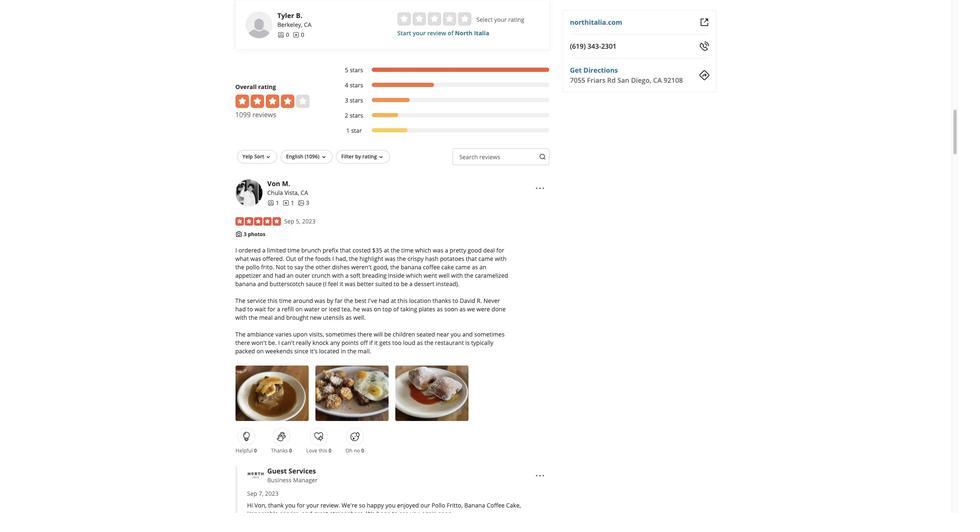 Task type: vqa. For each thing, say whether or not it's contained in the screenshot.
rock
no



Task type: describe. For each thing, give the bounding box(es) containing it.
deal
[[484, 247, 495, 255]]

at inside i ordered a limited time brunch prefix that costed $35 at the time which was a pretty good deal for what was offered. out of the foods i had, the highlight was the crispy hash potatoes that came with the pollo frito. not to say the other dishes weren't good, the banana coffee cake came as an appetizer and had an outer crunch with a soft breading inside which went well with the caramelized banana and butterscotch sauce (i feel it was better suited to be a dessert instead).
[[384, 247, 389, 255]]

5 stars
[[345, 66, 363, 74]]

von m. chula vista, ca
[[267, 179, 308, 197]]

0 right no
[[362, 448, 364, 455]]

since
[[295, 348, 309, 356]]

2 horizontal spatial had
[[379, 297, 389, 305]]

to left wait
[[248, 306, 253, 314]]

by inside dropdown button
[[355, 153, 361, 160]]

won't
[[252, 339, 267, 347]]

diego,
[[632, 76, 652, 85]]

on inside the ambiance varies upon visits, sometimes there will be children seated near you and sometimes there won't be. i can't really knock any points off if it gets too loud as the restaurant is typically packed on weekends since it's located in the mall.
[[257, 348, 264, 356]]

the up tea, at the left of the page
[[344, 297, 353, 305]]

it inside i ordered a limited time brunch prefix that costed $35 at the time which was a pretty good deal for what was offered. out of the foods i had, the highlight was the crispy hash potatoes that came with the pollo frito. not to say the other dishes weren't good, the banana coffee cake came as an appetizer and had an outer crunch with a soft breading inside which went well with the caramelized banana and butterscotch sauce (i feel it was better suited to be a dessert instead).
[[340, 280, 343, 288]]

with down deal
[[495, 255, 507, 263]]

for inside i ordered a limited time brunch prefix that costed $35 at the time which was a pretty good deal for what was offered. out of the foods i had, the highlight was the crispy hash potatoes that came with the pollo frito. not to say the other dishes weren't good, the banana coffee cake came as an appetizer and had an outer crunch with a soft breading inside which went well with the caramelized banana and butterscotch sauce (i feel it was better suited to be a dessert instead).
[[497, 247, 505, 255]]

had inside i ordered a limited time brunch prefix that costed $35 at the time which was a pretty good deal for what was offered. out of the foods i had, the highlight was the crispy hash potatoes that came with the pollo frito. not to say the other dishes weren't good, the banana coffee cake came as an appetizer and had an outer crunch with a soft breading inside which went well with the caramelized banana and butterscotch sauce (i feel it was better suited to be a dessert instead).
[[275, 272, 285, 280]]

reviews element for b.
[[293, 31, 304, 39]]

location
[[409, 297, 431, 305]]

the left crispy
[[397, 255, 406, 263]]

near
[[437, 331, 449, 339]]

best
[[355, 297, 367, 305]]

manager
[[293, 477, 318, 485]]

0 right helpful
[[254, 448, 257, 455]]

english (1096)
[[286, 153, 320, 160]]

too
[[393, 339, 402, 347]]

5,
[[296, 218, 301, 226]]

1 horizontal spatial on
[[296, 306, 303, 314]]

the for the service this time around was by far the best i've had at this location thanks to david r. never had to wait for a refill on water or iced tea, he was on top of taking plates as soon as we were done with the meal and brought new utensils as well.
[[235, 297, 246, 305]]

packed
[[235, 348, 255, 356]]

reviews for 1099 reviews
[[253, 110, 276, 119]]

0 vertical spatial that
[[340, 247, 351, 255]]

reviews element for m.
[[283, 199, 294, 207]]

as down thanks
[[437, 306, 443, 314]]

stars for 2 stars
[[350, 111, 363, 119]]

7055
[[570, 76, 586, 85]]

out
[[286, 255, 296, 263]]

restaurant
[[435, 339, 464, 347]]

and inside sep 7, 2023 hi von, thank you for your review. we're so happy you enjoyed our pollo fritto, banana coffee cake, impeccable service, and great atmosphere. we hope to see you again soon.
[[302, 511, 313, 514]]

be.
[[268, 339, 277, 347]]

helpful 0
[[236, 448, 257, 455]]

16 chevron down v2 image for yelp sort
[[265, 154, 272, 161]]

tea,
[[342, 306, 352, 314]]

0 horizontal spatial this
[[268, 297, 278, 305]]

343-
[[588, 42, 602, 51]]

16 chevron down v2 image for filter by rating
[[378, 154, 385, 161]]

rating for select your rating
[[509, 16, 525, 24]]

0 horizontal spatial there
[[235, 339, 250, 347]]

1 inside "element"
[[347, 127, 350, 135]]

well
[[439, 272, 450, 280]]

0 vertical spatial banana
[[401, 264, 422, 272]]

instead).
[[436, 280, 460, 288]]

north
[[455, 29, 473, 37]]

rating for filter by rating
[[363, 153, 377, 160]]

san
[[618, 76, 630, 85]]

16 camera v2 image
[[235, 231, 242, 238]]

a up potatoes
[[445, 247, 449, 255]]

filter by rating button
[[336, 150, 390, 164]]

b.
[[296, 11, 303, 20]]

as left we at the bottom left of the page
[[460, 306, 466, 314]]

(0 reactions) element for oh no 0
[[362, 448, 364, 455]]

we
[[366, 511, 375, 514]]

good,
[[374, 264, 389, 272]]

butterscotch
[[270, 280, 304, 288]]

sep for sep 7, 2023 hi von, thank you for your review. we're so happy you enjoyed our pollo fritto, banana coffee cake, impeccable service, and great atmosphere. we hope to see you again soon.
[[247, 490, 257, 498]]

the service this time around was by far the best i've had at this location thanks to david r. never had to wait for a refill on water or iced tea, he was on top of taking plates as soon as we were done with the meal and brought new utensils as well.
[[235, 297, 506, 322]]

review.
[[321, 502, 340, 510]]

0 vertical spatial came
[[479, 255, 494, 263]]

no
[[354, 448, 360, 455]]

0 horizontal spatial had
[[235, 306, 246, 314]]

1 sometimes from the left
[[326, 331, 356, 339]]

a inside the service this time around was by far the best i've had at this location thanks to david r. never had to wait for a refill on water or iced tea, he was on top of taking plates as soon as we were done with the meal and brought new utensils as well.
[[277, 306, 280, 314]]

can't
[[282, 339, 295, 347]]

your inside sep 7, 2023 hi von, thank you for your review. we're so happy you enjoyed our pollo fritto, banana coffee cake, impeccable service, and great atmosphere. we hope to see you again soon.
[[307, 502, 319, 510]]

overall rating
[[235, 83, 276, 91]]

berkeley,
[[278, 21, 303, 29]]

utensils
[[323, 314, 344, 322]]

the down what
[[235, 264, 244, 272]]

not
[[276, 264, 286, 272]]

1 horizontal spatial that
[[466, 255, 477, 263]]

16 photos v2 image
[[298, 200, 304, 207]]

menu image for sep 5, 2023
[[535, 183, 546, 193]]

hash
[[425, 255, 439, 263]]

was up pollo
[[251, 255, 261, 263]]

ca inside tyler b. berkeley, ca
[[304, 21, 312, 29]]

foods
[[315, 255, 331, 263]]

2 horizontal spatial this
[[398, 297, 408, 305]]

a left the dessert
[[410, 280, 413, 288]]

was up hash
[[433, 247, 444, 255]]

0 vertical spatial which
[[415, 247, 432, 255]]

done
[[492, 306, 506, 314]]

you up hope
[[386, 502, 396, 510]]

to down 'inside'
[[394, 280, 400, 288]]

and down frito.
[[263, 272, 273, 280]]

time up out
[[288, 247, 300, 255]]

tyler b. link
[[278, 11, 303, 20]]

16 chevron down v2 image for english (1096)
[[321, 154, 327, 161]]

sep for sep 5, 2023
[[284, 218, 294, 226]]

2 stars
[[345, 111, 363, 119]]

of inside i ordered a limited time brunch prefix that costed $35 at the time which was a pretty good deal for what was offered. out of the foods i had, the highlight was the crispy hash potatoes that came with the pollo frito. not to say the other dishes weren't good, the banana coffee cake came as an appetizer and had an outer crunch with a soft breading inside which went well with the caramelized banana and butterscotch sauce (i feel it was better suited to be a dessert instead).
[[298, 255, 303, 263]]

search reviews
[[460, 153, 501, 161]]

get directions link
[[570, 66, 618, 75]]

as down tea, at the left of the page
[[346, 314, 352, 322]]

to inside sep 7, 2023 hi von, thank you for your review. we're so happy you enjoyed our pollo fritto, banana coffee cake, impeccable service, and great atmosphere. we hope to see you again soon.
[[392, 511, 398, 514]]

(no rating) image
[[398, 12, 472, 26]]

seated
[[417, 331, 435, 339]]

1 horizontal spatial there
[[358, 331, 372, 339]]

was up good,
[[385, 255, 396, 263]]

other
[[316, 264, 331, 272]]

0 vertical spatial of
[[448, 29, 454, 37]]

rating element
[[398, 12, 472, 26]]

costed
[[353, 247, 371, 255]]

yelp sort
[[243, 153, 264, 160]]

filter by rating
[[342, 153, 377, 160]]

(619)
[[570, 42, 586, 51]]

stars for 3 stars
[[350, 96, 363, 104]]

northitalia.com
[[570, 18, 623, 27]]

to up soon on the left of the page
[[453, 297, 458, 305]]

typically
[[472, 339, 494, 347]]

with down 'dishes'
[[332, 272, 344, 280]]

select
[[477, 16, 493, 24]]

friends element for von m.
[[267, 199, 279, 207]]

menu image for hi von, thank you for your review. we're so happy you enjoyed our pollo fritto, banana coffee cake, impeccable service, and great atmosphere. we hope to see you again soon.
[[535, 471, 546, 481]]

0 vertical spatial an
[[480, 264, 487, 272]]

crunch
[[312, 272, 331, 280]]

sort
[[254, 153, 264, 160]]

see
[[400, 511, 409, 514]]

pollo
[[246, 264, 260, 272]]

photo of guest services image
[[247, 468, 264, 485]]

taking
[[401, 306, 417, 314]]

better
[[357, 280, 374, 288]]

time up crispy
[[402, 247, 414, 255]]

outer
[[295, 272, 310, 280]]

search image
[[540, 154, 546, 160]]

stars for 4 stars
[[350, 81, 363, 89]]

with up instead).
[[451, 272, 463, 280]]

sep 7, 2023 hi von, thank you for your review. we're so happy you enjoyed our pollo fritto, banana coffee cake, impeccable service, and great atmosphere. we hope to see you again soon.
[[247, 490, 521, 514]]

2023 for 7,
[[265, 490, 279, 498]]

at inside the service this time around was by far the best i've had at this location thanks to david r. never had to wait for a refill on water or iced tea, he was on top of taking plates as soon as we were done with the meal and brought new utensils as well.
[[391, 297, 396, 305]]

you down enjoyed
[[410, 511, 421, 514]]

3 photos link
[[244, 231, 266, 238]]

time inside the service this time around was by far the best i've had at this location thanks to david r. never had to wait for a refill on water or iced tea, he was on top of taking plates as soon as we were done with the meal and brought new utensils as well.
[[279, 297, 292, 305]]

$35
[[372, 247, 383, 255]]

the ambiance varies upon visits, sometimes there will be children seated near you and sometimes there won't be. i can't really knock any points off if it gets too loud as the restaurant is typically packed on weekends since it's located in the mall.
[[235, 331, 505, 356]]

we
[[467, 306, 475, 314]]

24 phone v2 image
[[700, 41, 710, 51]]

were
[[477, 306, 490, 314]]

(0 reactions) element for helpful 0
[[254, 448, 257, 455]]

0 horizontal spatial an
[[287, 272, 294, 280]]

varies
[[276, 331, 292, 339]]

children
[[393, 331, 415, 339]]

points
[[342, 339, 359, 347]]

2 sometimes from the left
[[475, 331, 505, 339]]

0 right thanks at the bottom of the page
[[289, 448, 292, 455]]

1 vertical spatial banana
[[235, 280, 256, 288]]

loud
[[403, 339, 416, 347]]

again
[[422, 511, 437, 514]]

new
[[310, 314, 322, 322]]

the up weren't
[[349, 255, 358, 263]]

0 right "love"
[[329, 448, 332, 455]]

3 for 3 photos
[[244, 231, 247, 238]]

happy
[[367, 502, 384, 510]]

the right the 'say'
[[305, 264, 314, 272]]

i've
[[368, 297, 377, 305]]

and inside the service this time around was by far the best i've had at this location thanks to david r. never had to wait for a refill on water or iced tea, he was on top of taking plates as soon as we were done with the meal and brought new utensils as well.
[[274, 314, 285, 322]]

a left limited
[[262, 247, 266, 255]]



Task type: locate. For each thing, give the bounding box(es) containing it.
1 horizontal spatial banana
[[401, 264, 422, 272]]

by left far
[[327, 297, 334, 305]]

the right $35
[[391, 247, 400, 255]]

be up gets
[[385, 331, 391, 339]]

1 horizontal spatial an
[[480, 264, 487, 272]]

and down the appetizer
[[258, 280, 268, 288]]

0 vertical spatial i
[[235, 247, 237, 255]]

0 horizontal spatial of
[[298, 255, 303, 263]]

0 horizontal spatial rating
[[258, 83, 276, 91]]

ca left 92108
[[654, 76, 662, 85]]

1 vertical spatial 3
[[306, 199, 310, 207]]

2 horizontal spatial of
[[448, 29, 454, 37]]

1 vertical spatial it
[[375, 339, 378, 347]]

friends element containing 0
[[278, 31, 289, 39]]

sometimes up typically
[[475, 331, 505, 339]]

1 vertical spatial had
[[379, 297, 389, 305]]

chula
[[267, 189, 283, 197]]

you up service,
[[285, 502, 296, 510]]

1 horizontal spatial i
[[278, 339, 280, 347]]

1 vertical spatial by
[[327, 297, 334, 305]]

time
[[288, 247, 300, 255], [402, 247, 414, 255], [279, 297, 292, 305]]

came down deal
[[479, 255, 494, 263]]

and up is
[[463, 331, 473, 339]]

appetizer
[[235, 272, 261, 280]]

4 star rating image
[[235, 95, 310, 108]]

1 stars from the top
[[350, 66, 363, 74]]

1 vertical spatial i
[[333, 255, 334, 263]]

your up great
[[307, 502, 319, 510]]

stars down the 4 stars
[[350, 96, 363, 104]]

for inside the service this time around was by far the best i've had at this location thanks to david r. never had to wait for a refill on water or iced tea, he was on top of taking plates as soon as we were done with the meal and brought new utensils as well.
[[268, 306, 276, 314]]

the inside the service this time around was by far the best i've had at this location thanks to david r. never had to wait for a refill on water or iced tea, he was on top of taking plates as soon as we were done with the meal and brought new utensils as well.
[[235, 297, 246, 305]]

inside
[[388, 272, 405, 280]]

(0 reactions) element for love this 0
[[329, 448, 332, 455]]

start your review of north italia
[[398, 29, 490, 37]]

and inside the ambiance varies upon visits, sometimes there will be children seated near you and sometimes there won't be. i can't really knock any points off if it gets too loud as the restaurant is typically packed on weekends since it's located in the mall.
[[463, 331, 473, 339]]

stars
[[350, 66, 363, 74], [350, 81, 363, 89], [350, 96, 363, 104], [350, 111, 363, 119]]

well.
[[353, 314, 366, 322]]

ca inside von m. chula vista, ca
[[301, 189, 308, 197]]

the up 'inside'
[[391, 264, 400, 272]]

2 menu image from the top
[[535, 471, 546, 481]]

1 horizontal spatial reviews
[[480, 153, 501, 161]]

0 horizontal spatial i
[[235, 247, 237, 255]]

photos
[[248, 231, 266, 238]]

stars for 5 stars
[[350, 66, 363, 74]]

rating right select
[[509, 16, 525, 24]]

be
[[401, 280, 408, 288], [385, 331, 391, 339]]

von
[[267, 179, 280, 188]]

0 vertical spatial 3
[[345, 96, 348, 104]]

1 horizontal spatial your
[[413, 29, 426, 37]]

(1096)
[[305, 153, 320, 160]]

offered.
[[263, 255, 285, 263]]

the right in
[[348, 348, 357, 356]]

1 the from the top
[[235, 297, 246, 305]]

0 vertical spatial by
[[355, 153, 361, 160]]

photo of von m. image
[[235, 180, 262, 207]]

your for start
[[413, 29, 426, 37]]

that down good
[[466, 255, 477, 263]]

1 menu image from the top
[[535, 183, 546, 193]]

sep left 5,
[[284, 218, 294, 226]]

1 for friends element containing 1
[[276, 199, 279, 207]]

as down good
[[472, 264, 478, 272]]

0 vertical spatial rating
[[509, 16, 525, 24]]

0 vertical spatial reviews element
[[293, 31, 304, 39]]

star
[[351, 127, 362, 135]]

photos element
[[298, 199, 310, 207]]

0 vertical spatial at
[[384, 247, 389, 255]]

1 horizontal spatial this
[[319, 448, 327, 455]]

0 horizontal spatial reviews
[[253, 110, 276, 119]]

3 up the 2
[[345, 96, 348, 104]]

tyler
[[278, 11, 294, 20]]

which up crispy
[[415, 247, 432, 255]]

friends element for tyler b.
[[278, 31, 289, 39]]

had,
[[336, 255, 348, 263]]

menu image
[[535, 183, 546, 193], [535, 471, 546, 481]]

i inside the ambiance varies upon visits, sometimes there will be children seated near you and sometimes there won't be. i can't really knock any points off if it gets too loud as the restaurant is typically packed on weekends since it's located in the mall.
[[278, 339, 280, 347]]

1 horizontal spatial rating
[[363, 153, 377, 160]]

3 for 3
[[306, 199, 310, 207]]

sep left '7,'
[[247, 490, 257, 498]]

3 stars from the top
[[350, 96, 363, 104]]

if
[[370, 339, 373, 347]]

2 horizontal spatial 3
[[345, 96, 348, 104]]

i ordered a limited time brunch prefix that costed $35 at the time which was a pretty good deal for what was offered. out of the foods i had, the highlight was the crispy hash potatoes that came with the pollo frito. not to say the other dishes weren't good, the banana coffee cake came as an appetizer and had an outer crunch with a soft breading inside which went well with the caramelized banana and butterscotch sauce (i feel it was better suited to be a dessert instead).
[[235, 247, 508, 288]]

2023 for 5,
[[302, 218, 316, 226]]

0 inside friends element
[[286, 31, 289, 39]]

an
[[480, 264, 487, 272], [287, 272, 294, 280]]

3 right 16 camera v2 icon
[[244, 231, 247, 238]]

2 horizontal spatial 16 chevron down v2 image
[[378, 154, 385, 161]]

2 vertical spatial had
[[235, 306, 246, 314]]

to left see
[[392, 511, 398, 514]]

love this 0
[[307, 448, 332, 455]]

1099 reviews
[[235, 110, 276, 119]]

3 16 chevron down v2 image from the left
[[378, 154, 385, 161]]

you inside the ambiance varies upon visits, sometimes there will be children seated near you and sometimes there won't be. i can't really knock any points off if it gets too loud as the restaurant is typically packed on weekends since it's located in the mall.
[[451, 331, 461, 339]]

you up restaurant
[[451, 331, 461, 339]]

2 (0 reactions) element from the left
[[289, 448, 292, 455]]

1 vertical spatial that
[[466, 255, 477, 263]]

the inside the ambiance varies upon visits, sometimes there will be children seated near you and sometimes there won't be. i can't really knock any points off if it gets too loud as the restaurant is typically packed on weekends since it's located in the mall.
[[235, 331, 246, 339]]

0 vertical spatial 2023
[[302, 218, 316, 226]]

(i
[[323, 280, 327, 288]]

0 horizontal spatial 3
[[244, 231, 247, 238]]

0 horizontal spatial at
[[384, 247, 389, 255]]

atmosphere.
[[330, 511, 365, 514]]

thanks
[[271, 448, 288, 455]]

4 stars
[[345, 81, 363, 89]]

(0 reactions) element right thanks at the bottom of the page
[[289, 448, 292, 455]]

friends element down berkeley,
[[278, 31, 289, 39]]

reviews right 'search'
[[480, 153, 501, 161]]

2 horizontal spatial 1
[[347, 127, 350, 135]]

1 horizontal spatial 3
[[306, 199, 310, 207]]

1 (0 reactions) element from the left
[[254, 448, 257, 455]]

1 16 chevron down v2 image from the left
[[265, 154, 272, 161]]

as inside the ambiance varies upon visits, sometimes there will be children seated near you and sometimes there won't be. i can't really knock any points off if it gets too loud as the restaurant is typically packed on weekends since it's located in the mall.
[[417, 339, 423, 347]]

2 horizontal spatial i
[[333, 255, 334, 263]]

2023 right '7,'
[[265, 490, 279, 498]]

92108
[[664, 76, 683, 85]]

had left wait
[[235, 306, 246, 314]]

it right feel
[[340, 280, 343, 288]]

2 vertical spatial for
[[297, 502, 305, 510]]

friars
[[587, 76, 606, 85]]

2 horizontal spatial your
[[495, 16, 507, 24]]

1 horizontal spatial 2023
[[302, 218, 316, 226]]

0 vertical spatial sep
[[284, 218, 294, 226]]

sep 5, 2023
[[284, 218, 316, 226]]

1 vertical spatial for
[[268, 306, 276, 314]]

overall
[[235, 83, 257, 91]]

rd
[[608, 76, 616, 85]]

gets
[[380, 339, 391, 347]]

thanks 0
[[271, 448, 292, 455]]

be inside i ordered a limited time brunch prefix that costed $35 at the time which was a pretty good deal for what was offered. out of the foods i had, the highlight was the crispy hash potatoes that came with the pollo frito. not to say the other dishes weren't good, the banana coffee cake came as an appetizer and had an outer crunch with a soft breading inside which went well with the caramelized banana and butterscotch sauce (i feel it was better suited to be a dessert instead).
[[401, 280, 408, 288]]

reviews element containing 0
[[293, 31, 304, 39]]

2301
[[602, 42, 617, 51]]

as inside i ordered a limited time brunch prefix that costed $35 at the time which was a pretty good deal for what was offered. out of the foods i had, the highlight was the crispy hash potatoes that came with the pollo frito. not to say the other dishes weren't good, the banana coffee cake came as an appetizer and had an outer crunch with a soft breading inside which went well with the caramelized banana and butterscotch sauce (i feel it was better suited to be a dessert instead).
[[472, 264, 478, 272]]

4
[[345, 81, 348, 89]]

filter
[[342, 153, 354, 160]]

pretty
[[450, 247, 467, 255]]

4 (0 reactions) element from the left
[[362, 448, 364, 455]]

2 stars from the top
[[350, 81, 363, 89]]

2 16 chevron down v2 image from the left
[[321, 154, 327, 161]]

1 vertical spatial at
[[391, 297, 396, 305]]

be down 'inside'
[[401, 280, 408, 288]]

(0 reactions) element for thanks 0
[[289, 448, 292, 455]]

0 horizontal spatial by
[[327, 297, 334, 305]]

2 vertical spatial 3
[[244, 231, 247, 238]]

it right if
[[375, 339, 378, 347]]

soft
[[350, 272, 361, 280]]

the left caramelized
[[465, 272, 474, 280]]

1 vertical spatial there
[[235, 339, 250, 347]]

1 for reviews element containing 1
[[291, 199, 294, 207]]

1 horizontal spatial at
[[391, 297, 396, 305]]

ca inside get directions 7055 friars rd san diego, ca 92108
[[654, 76, 662, 85]]

von m. link
[[267, 179, 290, 188]]

for up 'meal' at the left
[[268, 306, 276, 314]]

2 horizontal spatial rating
[[509, 16, 525, 24]]

directions
[[584, 66, 618, 75]]

feel
[[328, 280, 338, 288]]

1 vertical spatial ca
[[654, 76, 662, 85]]

reviews for search reviews
[[480, 153, 501, 161]]

16 friends v2 image
[[267, 200, 274, 207]]

0 vertical spatial had
[[275, 272, 285, 280]]

1 vertical spatial reviews element
[[283, 199, 294, 207]]

be inside the ambiance varies upon visits, sometimes there will be children seated near you and sometimes there won't be. i can't really knock any points off if it gets too loud as the restaurant is typically packed on weekends since it's located in the mall.
[[385, 331, 391, 339]]

24 external link v2 image
[[700, 17, 710, 27]]

1 horizontal spatial came
[[479, 255, 494, 263]]

1 vertical spatial the
[[235, 331, 246, 339]]

for up service,
[[297, 502, 305, 510]]

1 vertical spatial your
[[413, 29, 426, 37]]

it inside the ambiance varies upon visits, sometimes there will be children seated near you and sometimes there won't be. i can't really knock any points off if it gets too loud as the restaurant is typically packed on weekends since it's located in the mall.
[[375, 339, 378, 347]]

1 vertical spatial menu image
[[535, 471, 546, 481]]

2 vertical spatial your
[[307, 502, 319, 510]]

went
[[424, 272, 437, 280]]

1 horizontal spatial had
[[275, 272, 285, 280]]

the left service
[[235, 297, 246, 305]]

a left soft
[[346, 272, 349, 280]]

with
[[495, 255, 507, 263], [332, 272, 344, 280], [451, 272, 463, 280], [235, 314, 247, 322]]

filter reviews by 4 stars rating element
[[336, 81, 550, 90]]

1 horizontal spatial be
[[401, 280, 408, 288]]

he
[[353, 306, 360, 314]]

service
[[247, 297, 266, 305]]

in
[[341, 348, 346, 356]]

(0 reactions) element right no
[[362, 448, 364, 455]]

there up packed
[[235, 339, 250, 347]]

for right deal
[[497, 247, 505, 255]]

2023 right 5,
[[302, 218, 316, 226]]

was down i've
[[362, 306, 373, 314]]

cake,
[[507, 502, 521, 510]]

the up packed
[[235, 331, 246, 339]]

came down potatoes
[[456, 264, 471, 272]]

1 star
[[347, 127, 362, 135]]

5
[[345, 66, 348, 74]]

breading
[[362, 272, 387, 280]]

3 (0 reactions) element from the left
[[329, 448, 332, 455]]

1 vertical spatial rating
[[258, 83, 276, 91]]

yelp
[[243, 153, 253, 160]]

0 right 16 review v2 image
[[301, 31, 304, 39]]

refill
[[282, 306, 294, 314]]

3 inside photos element
[[306, 199, 310, 207]]

2023
[[302, 218, 316, 226], [265, 490, 279, 498]]

select your rating
[[477, 16, 525, 24]]

you
[[451, 331, 461, 339], [285, 502, 296, 510], [386, 502, 396, 510], [410, 511, 421, 514]]

0 vertical spatial the
[[235, 297, 246, 305]]

the down brunch on the top of the page
[[305, 255, 314, 263]]

16 chevron down v2 image inside the filter by rating dropdown button
[[378, 154, 385, 161]]

of right top
[[394, 306, 399, 314]]

really
[[296, 339, 311, 347]]

1 vertical spatial friends element
[[267, 199, 279, 207]]

thank
[[268, 502, 284, 510]]

reviews element containing 1
[[283, 199, 294, 207]]

the down wait
[[249, 314, 258, 322]]

had up top
[[379, 297, 389, 305]]

or
[[322, 306, 328, 314]]

1099
[[235, 110, 251, 119]]

1 horizontal spatial for
[[297, 502, 305, 510]]

filter reviews by 3 stars rating element
[[336, 96, 550, 105]]

dessert
[[414, 280, 435, 288]]

7,
[[259, 490, 264, 498]]

1 horizontal spatial sometimes
[[475, 331, 505, 339]]

0 vertical spatial reviews
[[253, 110, 276, 119]]

  text field
[[453, 149, 550, 165]]

2 vertical spatial ca
[[301, 189, 308, 197]]

we're
[[342, 502, 358, 510]]

1 left star
[[347, 127, 350, 135]]

friends element
[[278, 31, 289, 39], [267, 199, 279, 207]]

0 vertical spatial be
[[401, 280, 408, 288]]

far
[[335, 297, 343, 305]]

thanks
[[433, 297, 451, 305]]

2 the from the top
[[235, 331, 246, 339]]

friends element containing 1
[[267, 199, 279, 207]]

an up caramelized
[[480, 264, 487, 272]]

16 review v2 image
[[293, 31, 299, 38]]

reviews element
[[293, 31, 304, 39], [283, 199, 294, 207]]

on up brought
[[296, 306, 303, 314]]

that up had,
[[340, 247, 351, 255]]

2023 inside sep 7, 2023 hi von, thank you for your review. we're so happy you enjoyed our pollo fritto, banana coffee cake, impeccable service, and great atmosphere. we hope to see you again soon.
[[265, 490, 279, 498]]

was up the or
[[315, 297, 325, 305]]

1 horizontal spatial it
[[375, 339, 378, 347]]

1 vertical spatial which
[[406, 272, 422, 280]]

sep inside sep 7, 2023 hi von, thank you for your review. we're so happy you enjoyed our pollo fritto, banana coffee cake, impeccable service, and great atmosphere. we hope to see you again soon.
[[247, 490, 257, 498]]

0 vertical spatial it
[[340, 280, 343, 288]]

mall.
[[358, 348, 371, 356]]

that
[[340, 247, 351, 255], [466, 255, 477, 263]]

0 horizontal spatial sometimes
[[326, 331, 356, 339]]

0 vertical spatial friends element
[[278, 31, 289, 39]]

0 inside reviews element
[[301, 31, 304, 39]]

stars right 5
[[350, 66, 363, 74]]

the for the ambiance varies upon visits, sometimes there will be children seated near you and sometimes there won't be. i can't really knock any points off if it gets too loud as the restaurant is typically packed on weekends since it's located in the mall.
[[235, 331, 246, 339]]

of inside the service this time around was by far the best i've had at this location thanks to david r. never had to wait for a refill on water or iced tea, he was on top of taking plates as soon as we were done with the meal and brought new utensils as well.
[[394, 306, 399, 314]]

rating inside dropdown button
[[363, 153, 377, 160]]

0 vertical spatial for
[[497, 247, 505, 255]]

0 horizontal spatial came
[[456, 264, 471, 272]]

0
[[286, 31, 289, 39], [301, 31, 304, 39], [254, 448, 257, 455], [289, 448, 292, 455], [329, 448, 332, 455], [362, 448, 364, 455]]

0 horizontal spatial 16 chevron down v2 image
[[265, 154, 272, 161]]

None radio
[[413, 12, 426, 26]]

with inside the service this time around was by far the best i've had at this location thanks to david r. never had to wait for a refill on water or iced tea, he was on top of taking plates as soon as we were done with the meal and brought new utensils as well.
[[235, 314, 247, 322]]

16 friends v2 image
[[278, 31, 284, 38]]

prefix
[[323, 247, 339, 255]]

1 inside reviews element
[[291, 199, 294, 207]]

this right service
[[268, 297, 278, 305]]

0 right 16 friends v2 icon
[[286, 31, 289, 39]]

oh no 0
[[346, 448, 364, 455]]

and down refill at the bottom of page
[[274, 314, 285, 322]]

reviews element down berkeley,
[[293, 31, 304, 39]]

as down seated
[[417, 339, 423, 347]]

guest services business manager
[[267, 467, 318, 485]]

suited
[[376, 280, 392, 288]]

filter reviews by 2 stars rating element
[[336, 111, 550, 120]]

for inside sep 7, 2023 hi von, thank you for your review. we're so happy you enjoyed our pollo fritto, banana coffee cake, impeccable service, and great atmosphere. we hope to see you again soon.
[[297, 502, 305, 510]]

1 vertical spatial be
[[385, 331, 391, 339]]

filter reviews by 5 stars rating element
[[336, 66, 550, 74]]

0 vertical spatial ca
[[304, 21, 312, 29]]

services
[[289, 467, 316, 477]]

1 vertical spatial 2023
[[265, 490, 279, 498]]

0 horizontal spatial banana
[[235, 280, 256, 288]]

with down service
[[235, 314, 247, 322]]

i right "be."
[[278, 339, 280, 347]]

(0 reactions) element
[[254, 448, 257, 455], [289, 448, 292, 455], [329, 448, 332, 455], [362, 448, 364, 455]]

had down not
[[275, 272, 285, 280]]

2 horizontal spatial for
[[497, 247, 505, 255]]

5 star rating image
[[235, 218, 281, 226]]

(0 reactions) element right helpful
[[254, 448, 257, 455]]

1 vertical spatial sep
[[247, 490, 257, 498]]

2 vertical spatial rating
[[363, 153, 377, 160]]

rating right filter
[[363, 153, 377, 160]]

16 chevron down v2 image inside yelp sort popup button
[[265, 154, 272, 161]]

0 horizontal spatial 1
[[276, 199, 279, 207]]

16 chevron down v2 image inside english (1096) popup button
[[321, 154, 327, 161]]

1 vertical spatial an
[[287, 272, 294, 280]]

16 chevron down v2 image right sort
[[265, 154, 272, 161]]

16 review v2 image
[[283, 200, 289, 207]]

3 for 3 stars
[[345, 96, 348, 104]]

the down seated
[[425, 339, 434, 347]]

0 horizontal spatial that
[[340, 247, 351, 255]]

4 stars from the top
[[350, 111, 363, 119]]

2 horizontal spatial on
[[374, 306, 381, 314]]

will
[[374, 331, 383, 339]]

your for select
[[495, 16, 507, 24]]

at up top
[[391, 297, 396, 305]]

reviews element down vista, in the left of the page
[[283, 199, 294, 207]]

0 horizontal spatial 2023
[[265, 490, 279, 498]]

to down out
[[287, 264, 293, 272]]

by right filter
[[355, 153, 361, 160]]

banana down crispy
[[401, 264, 422, 272]]

your right select
[[495, 16, 507, 24]]

16 chevron down v2 image
[[265, 154, 272, 161], [321, 154, 327, 161], [378, 154, 385, 161]]

never
[[484, 297, 500, 305]]

None radio
[[398, 12, 411, 26], [428, 12, 441, 26], [443, 12, 457, 26], [458, 12, 472, 26], [398, 12, 411, 26], [428, 12, 441, 26], [443, 12, 457, 26], [458, 12, 472, 26]]

reviews
[[253, 110, 276, 119], [480, 153, 501, 161]]

on down won't
[[257, 348, 264, 356]]

1 vertical spatial came
[[456, 264, 471, 272]]

1 vertical spatial reviews
[[480, 153, 501, 161]]

1 inside friends element
[[276, 199, 279, 207]]

2
[[345, 111, 348, 119]]

an up butterscotch on the bottom
[[287, 272, 294, 280]]

banana down the appetizer
[[235, 280, 256, 288]]

weren't
[[351, 264, 372, 272]]

on
[[296, 306, 303, 314], [374, 306, 381, 314], [257, 348, 264, 356]]

1 horizontal spatial 16 chevron down v2 image
[[321, 154, 327, 161]]

0 vertical spatial your
[[495, 16, 507, 24]]

photo of tyler b. image
[[246, 11, 273, 38]]

impeccable
[[247, 511, 278, 514]]

24 directions v2 image
[[700, 70, 710, 80]]

a left refill at the bottom of page
[[277, 306, 280, 314]]

was down soft
[[345, 280, 356, 288]]

filter reviews by 1 star rating element
[[336, 127, 550, 135]]

1 right 16 review v2 icon
[[291, 199, 294, 207]]

by inside the service this time around was by far the best i've had at this location thanks to david r. never had to wait for a refill on water or iced tea, he was on top of taking plates as soon as we were done with the meal and brought new utensils as well.
[[327, 297, 334, 305]]

ca right berkeley,
[[304, 21, 312, 29]]

business
[[267, 477, 292, 485]]

16 chevron down v2 image right filter by rating
[[378, 154, 385, 161]]

which up the dessert
[[406, 272, 422, 280]]



